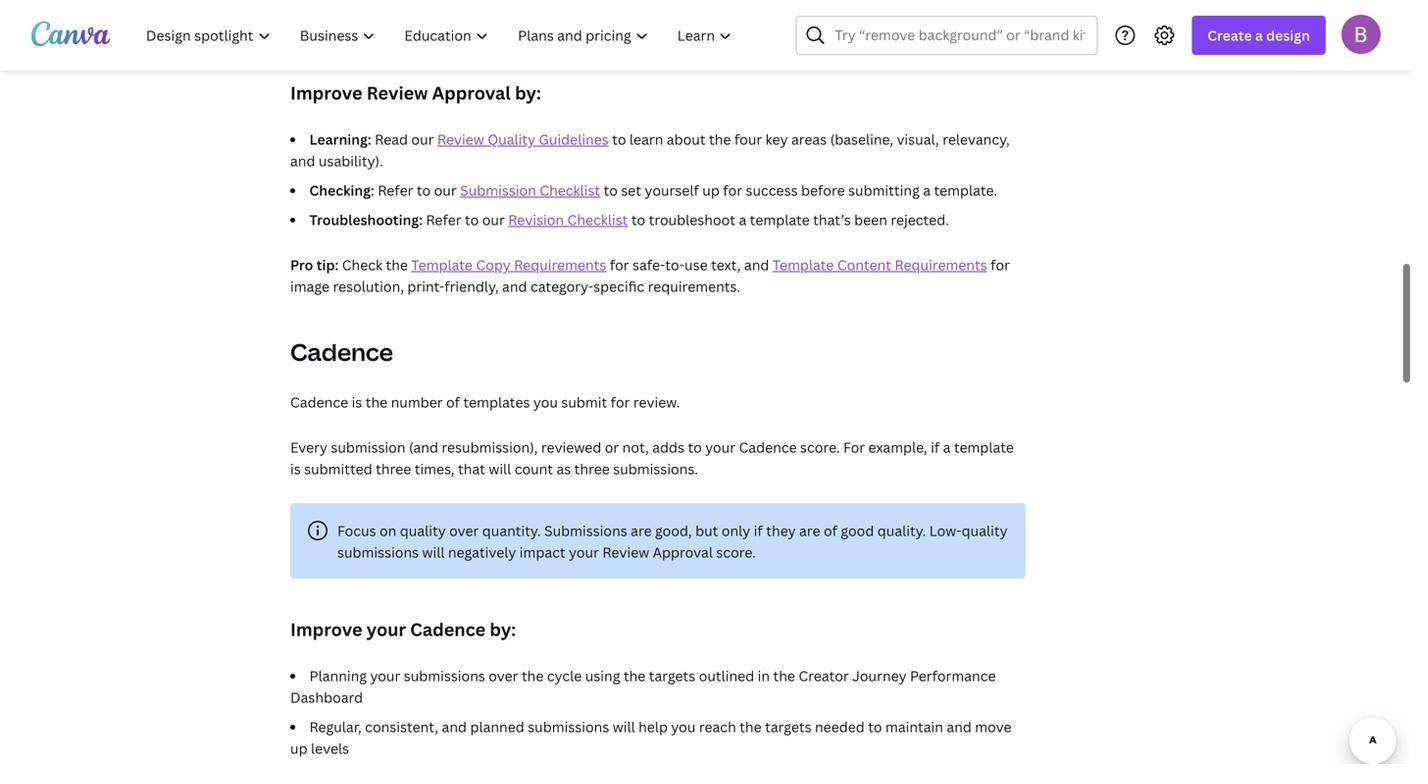 Task type: describe. For each thing, give the bounding box(es) containing it.
needed
[[815, 718, 865, 736]]

submissions inside planning your submissions over the cycle using the targets outlined in the creator journey performance dashboard
[[404, 667, 486, 685]]

that
[[458, 460, 486, 478]]

tip:
[[317, 256, 339, 274]]

on
[[380, 521, 397, 540]]

use
[[685, 256, 708, 274]]

for left success
[[723, 181, 743, 200]]

friendly,
[[445, 277, 499, 296]]

2 quality from the left
[[962, 521, 1008, 540]]

0 horizontal spatial template
[[750, 210, 810, 229]]

the inside regular, consistent, and planned submissions will help you reach the targets needed to maintain and move up levels
[[740, 718, 762, 736]]

0 vertical spatial review
[[367, 81, 428, 105]]

will inside regular, consistent, and planned submissions will help you reach the targets needed to maintain and move up levels
[[613, 718, 635, 736]]

only
[[722, 521, 751, 540]]

focus
[[338, 521, 376, 540]]

your inside every submission (and resubmission), reviewed or not, adds to your cadence score. for example, if a template is submitted three times, that will count as three submissions.
[[706, 438, 736, 457]]

will inside every submission (and resubmission), reviewed or not, adds to your cadence score. for example, if a template is submitted three times, that will count as three submissions.
[[489, 460, 511, 478]]

for image resolution, print-friendly, and category-specific requirements.
[[290, 256, 1011, 296]]

safe-
[[633, 256, 666, 274]]

negatively
[[448, 543, 516, 562]]

and left move
[[947, 718, 972, 736]]

reviewed
[[542, 438, 602, 457]]

submitting
[[849, 181, 920, 200]]

cadence is the number of templates you submit for review.
[[290, 393, 680, 412]]

every
[[290, 438, 328, 457]]

revision
[[508, 210, 564, 229]]

the left number at the bottom left of page
[[366, 393, 388, 412]]

copy
[[476, 256, 511, 274]]

1 are from the left
[[631, 521, 652, 540]]

bob builder image
[[1342, 14, 1382, 54]]

your up planning
[[367, 618, 406, 642]]

a inside dropdown button
[[1256, 26, 1264, 45]]

consistent,
[[365, 718, 439, 736]]

template content requirements link
[[773, 256, 988, 274]]

a up rejected.
[[924, 181, 931, 200]]

learning: read our review quality guidelines
[[310, 130, 609, 149]]

for right submit
[[611, 393, 630, 412]]

usability).
[[319, 152, 383, 170]]

checking:
[[310, 181, 375, 200]]

check
[[342, 256, 383, 274]]

1 template from the left
[[411, 256, 473, 274]]

success
[[746, 181, 798, 200]]

cadence up every
[[290, 393, 348, 412]]

your inside planning your submissions over the cycle using the targets outlined in the creator journey performance dashboard
[[370, 667, 401, 685]]

1 three from the left
[[376, 460, 411, 478]]

planning your submissions over the cycle using the targets outlined in the creator journey performance dashboard
[[290, 667, 996, 707]]

improve for improve your cadence by:
[[290, 618, 363, 642]]

(and
[[409, 438, 439, 457]]

improve your cadence by:
[[290, 618, 516, 642]]

for
[[844, 438, 865, 457]]

review inside focus on quality over quantity. submissions are good, but only if they are of good quality. low-quality submissions will negatively impact your review approval score.
[[603, 543, 650, 562]]

1 horizontal spatial review
[[438, 130, 484, 149]]

before
[[802, 181, 845, 200]]

pro tip: check the template copy requirements for safe-to-use text, and template content requirements
[[290, 256, 988, 274]]

submission
[[331, 438, 406, 457]]

quality.
[[878, 521, 927, 540]]

learn
[[630, 130, 664, 149]]

using
[[586, 667, 621, 685]]

to down submission at the left top of page
[[465, 210, 479, 229]]

2 template from the left
[[773, 256, 834, 274]]

checklist for to troubleshoot a template that's been rejected.
[[568, 210, 628, 229]]

count
[[515, 460, 553, 478]]

number
[[391, 393, 443, 412]]

(baseline,
[[831, 130, 894, 149]]

impact
[[520, 543, 566, 562]]

yourself
[[645, 181, 699, 200]]

and inside to learn about the four key areas (baseline, visual, relevancy, and usability).
[[290, 152, 315, 170]]

submissions.
[[613, 460, 698, 478]]

submissions inside regular, consistent, and planned submissions will help you reach the targets needed to maintain and move up levels
[[528, 718, 610, 736]]

1 horizontal spatial up
[[703, 181, 720, 200]]

cadence down resolution,
[[290, 336, 393, 368]]

template inside every submission (and resubmission), reviewed or not, adds to your cadence score. for example, if a template is submitted three times, that will count as three submissions.
[[955, 438, 1014, 457]]

text,
[[711, 256, 741, 274]]

refer for checking:
[[378, 181, 414, 200]]

0 vertical spatial you
[[534, 393, 558, 412]]

regular,
[[310, 718, 362, 736]]

refer for troubleshooting:
[[426, 210, 462, 229]]

in
[[758, 667, 770, 685]]

move
[[976, 718, 1012, 736]]

to inside to learn about the four key areas (baseline, visual, relevancy, and usability).
[[612, 130, 626, 149]]

guidelines
[[539, 130, 609, 149]]

cadence inside every submission (and resubmission), reviewed or not, adds to your cadence score. for example, if a template is submitted three times, that will count as three submissions.
[[739, 438, 797, 457]]

low-
[[930, 521, 962, 540]]

to inside regular, consistent, and planned submissions will help you reach the targets needed to maintain and move up levels
[[869, 718, 883, 736]]

quality
[[488, 130, 536, 149]]

and inside for image resolution, print-friendly, and category-specific requirements.
[[502, 277, 527, 296]]

they
[[767, 521, 796, 540]]

or
[[605, 438, 619, 457]]

over for quantity.
[[450, 521, 479, 540]]

cadence down negatively
[[410, 618, 486, 642]]

submitted
[[304, 460, 373, 478]]

that's
[[814, 210, 851, 229]]

to down learning: read our review quality guidelines
[[417, 181, 431, 200]]

our for troubleshooting:
[[483, 210, 505, 229]]

adds
[[653, 438, 685, 457]]

troubleshooting: refer to our revision checklist to troubleshoot a template that's been rejected.
[[310, 210, 950, 229]]

Try "remove background" or "brand kit" search field
[[835, 17, 1086, 54]]

good
[[841, 521, 875, 540]]

as
[[557, 460, 571, 478]]

improve for improve review approval by:
[[290, 81, 363, 105]]

submissions
[[545, 521, 628, 540]]

checklist for to set yourself up for success before submitting a template.
[[540, 181, 601, 200]]

dashboard
[[290, 688, 363, 707]]

template.
[[935, 181, 998, 200]]

submission
[[460, 181, 537, 200]]

checking: refer to our submission checklist to set yourself up for success before submitting a template.
[[310, 181, 998, 200]]

template copy requirements link
[[411, 256, 607, 274]]

journey
[[853, 667, 907, 685]]

score. inside focus on quality over quantity. submissions are good, but only if they are of good quality. low-quality submissions will negatively impact your review approval score.
[[717, 543, 756, 562]]

key
[[766, 130, 788, 149]]

approval inside focus on quality over quantity. submissions are good, but only if they are of good quality. low-quality submissions will negatively impact your review approval score.
[[653, 543, 713, 562]]

up inside regular, consistent, and planned submissions will help you reach the targets needed to maintain and move up levels
[[290, 739, 308, 758]]

troubleshooting:
[[310, 210, 423, 229]]



Task type: vqa. For each thing, say whether or not it's contained in the screenshot.


Task type: locate. For each thing, give the bounding box(es) containing it.
1 horizontal spatial you
[[671, 718, 696, 736]]

1 vertical spatial you
[[671, 718, 696, 736]]

create a design button
[[1192, 16, 1327, 55]]

template
[[750, 210, 810, 229], [955, 438, 1014, 457]]

0 vertical spatial over
[[450, 521, 479, 540]]

over inside focus on quality over quantity. submissions are good, but only if they are of good quality. low-quality submissions will negatively impact your review approval score.
[[450, 521, 479, 540]]

score. inside every submission (and resubmission), reviewed or not, adds to your cadence score. for example, if a template is submitted three times, that will count as three submissions.
[[801, 438, 840, 457]]

a right example,
[[944, 438, 951, 457]]

targets left needed
[[765, 718, 812, 736]]

approval down good,
[[653, 543, 713, 562]]

you right help
[[671, 718, 696, 736]]

is down every
[[290, 460, 301, 478]]

up up 'troubleshoot'
[[703, 181, 720, 200]]

example,
[[869, 438, 928, 457]]

by: down negatively
[[490, 618, 516, 642]]

cadence
[[290, 336, 393, 368], [290, 393, 348, 412], [739, 438, 797, 457], [410, 618, 486, 642]]

score. down only
[[717, 543, 756, 562]]

improve up planning
[[290, 618, 363, 642]]

1 vertical spatial is
[[290, 460, 301, 478]]

improve
[[290, 81, 363, 105], [290, 618, 363, 642]]

reach
[[699, 718, 737, 736]]

0 vertical spatial submissions
[[338, 543, 419, 562]]

0 vertical spatial score.
[[801, 438, 840, 457]]

create a design
[[1208, 26, 1311, 45]]

0 vertical spatial up
[[703, 181, 720, 200]]

0 horizontal spatial targets
[[649, 667, 696, 685]]

to left learn
[[612, 130, 626, 149]]

over for the
[[489, 667, 519, 685]]

1 requirements from the left
[[514, 256, 607, 274]]

will down resubmission), at the bottom left
[[489, 460, 511, 478]]

0 horizontal spatial of
[[446, 393, 460, 412]]

requirements down rejected.
[[895, 256, 988, 274]]

by: up review quality guidelines link
[[515, 81, 541, 105]]

1 horizontal spatial approval
[[653, 543, 713, 562]]

if
[[931, 438, 940, 457], [754, 521, 763, 540]]

the
[[709, 130, 731, 149], [386, 256, 408, 274], [366, 393, 388, 412], [522, 667, 544, 685], [624, 667, 646, 685], [774, 667, 796, 685], [740, 718, 762, 736]]

our down submission at the left top of page
[[483, 210, 505, 229]]

focus on quality over quantity. submissions are good, but only if they are of good quality. low-quality submissions will negatively impact your review approval score.
[[338, 521, 1008, 562]]

1 vertical spatial targets
[[765, 718, 812, 736]]

your right planning
[[370, 667, 401, 685]]

planning
[[310, 667, 367, 685]]

review.
[[634, 393, 680, 412]]

will inside focus on quality over quantity. submissions are good, but only if they are of good quality. low-quality submissions will negatively impact your review approval score.
[[422, 543, 445, 562]]

template right example,
[[955, 438, 1014, 457]]

2 horizontal spatial review
[[603, 543, 650, 562]]

about
[[667, 130, 706, 149]]

content
[[838, 256, 892, 274]]

score. left for
[[801, 438, 840, 457]]

1 vertical spatial by:
[[490, 618, 516, 642]]

up left levels at the bottom
[[290, 739, 308, 758]]

targets inside planning your submissions over the cycle using the targets outlined in the creator journey performance dashboard
[[649, 667, 696, 685]]

will left negatively
[[422, 543, 445, 562]]

good,
[[655, 521, 692, 540]]

1 vertical spatial our
[[434, 181, 457, 200]]

the right using
[[624, 667, 646, 685]]

2 three from the left
[[575, 460, 610, 478]]

2 are from the left
[[800, 521, 821, 540]]

2 requirements from the left
[[895, 256, 988, 274]]

your down submissions on the bottom left
[[569, 543, 599, 562]]

submissions inside focus on quality over quantity. submissions are good, but only if they are of good quality. low-quality submissions will negatively impact your review approval score.
[[338, 543, 419, 562]]

our left submission at the left top of page
[[434, 181, 457, 200]]

but
[[696, 521, 719, 540]]

0 vertical spatial improve
[[290, 81, 363, 105]]

0 horizontal spatial quality
[[400, 521, 446, 540]]

resubmission),
[[442, 438, 538, 457]]

review up read
[[367, 81, 428, 105]]

approval up learning: read our review quality guidelines
[[432, 81, 511, 105]]

a down success
[[739, 210, 747, 229]]

to left the set
[[604, 181, 618, 200]]

1 vertical spatial over
[[489, 667, 519, 685]]

three down submission
[[376, 460, 411, 478]]

to right needed
[[869, 718, 883, 736]]

if right only
[[754, 521, 763, 540]]

requirements up category-
[[514, 256, 607, 274]]

cadence up they
[[739, 438, 797, 457]]

by: for improve review approval by:
[[515, 81, 541, 105]]

the right reach
[[740, 718, 762, 736]]

your inside focus on quality over quantity. submissions are good, but only if they are of good quality. low-quality submissions will negatively impact your review approval score.
[[569, 543, 599, 562]]

not,
[[623, 438, 649, 457]]

checklist down the set
[[568, 210, 628, 229]]

0 horizontal spatial three
[[376, 460, 411, 478]]

template down "that's"
[[773, 256, 834, 274]]

over inside planning your submissions over the cycle using the targets outlined in the creator journey performance dashboard
[[489, 667, 519, 685]]

1 vertical spatial refer
[[426, 210, 462, 229]]

by: for improve your cadence by:
[[490, 618, 516, 642]]

quality right on
[[400, 521, 446, 540]]

2 horizontal spatial will
[[613, 718, 635, 736]]

the inside to learn about the four key areas (baseline, visual, relevancy, and usability).
[[709, 130, 731, 149]]

improve up learning:
[[290, 81, 363, 105]]

a left design
[[1256, 26, 1264, 45]]

of right number at the bottom left of page
[[446, 393, 460, 412]]

our for checking:
[[434, 181, 457, 200]]

cycle
[[547, 667, 582, 685]]

are right they
[[800, 521, 821, 540]]

review down submissions on the bottom left
[[603, 543, 650, 562]]

1 horizontal spatial refer
[[426, 210, 462, 229]]

0 vertical spatial of
[[446, 393, 460, 412]]

1 horizontal spatial score.
[[801, 438, 840, 457]]

0 vertical spatial by:
[[515, 81, 541, 105]]

is inside every submission (and resubmission), reviewed or not, adds to your cadence score. for example, if a template is submitted three times, that will count as three submissions.
[[290, 460, 301, 478]]

levels
[[311, 739, 349, 758]]

is
[[352, 393, 362, 412], [290, 460, 301, 478]]

1 horizontal spatial three
[[575, 460, 610, 478]]

1 horizontal spatial template
[[955, 438, 1014, 457]]

to-
[[666, 256, 685, 274]]

0 horizontal spatial requirements
[[514, 256, 607, 274]]

the right in
[[774, 667, 796, 685]]

and down learning:
[[290, 152, 315, 170]]

if inside every submission (and resubmission), reviewed or not, adds to your cadence score. for example, if a template is submitted three times, that will count as three submissions.
[[931, 438, 940, 457]]

quality right 'quality.' on the right of the page
[[962, 521, 1008, 540]]

been
[[855, 210, 888, 229]]

to down the set
[[632, 210, 646, 229]]

submissions down cycle
[[528, 718, 610, 736]]

template down success
[[750, 210, 810, 229]]

1 improve from the top
[[290, 81, 363, 105]]

0 horizontal spatial if
[[754, 521, 763, 540]]

1 vertical spatial of
[[824, 521, 838, 540]]

0 vertical spatial approval
[[432, 81, 511, 105]]

submissions down the improve your cadence by:
[[404, 667, 486, 685]]

requirements.
[[648, 277, 741, 296]]

performance
[[911, 667, 996, 685]]

2 vertical spatial our
[[483, 210, 505, 229]]

0 vertical spatial checklist
[[540, 181, 601, 200]]

to right the adds
[[688, 438, 702, 457]]

image
[[290, 277, 330, 296]]

1 vertical spatial score.
[[717, 543, 756, 562]]

2 improve from the top
[[290, 618, 363, 642]]

1 vertical spatial checklist
[[568, 210, 628, 229]]

pro
[[290, 256, 313, 274]]

1 vertical spatial will
[[422, 543, 445, 562]]

0 horizontal spatial up
[[290, 739, 308, 758]]

if inside focus on quality over quantity. submissions are good, but only if they are of good quality. low-quality submissions will negatively impact your review approval score.
[[754, 521, 763, 540]]

0 horizontal spatial score.
[[717, 543, 756, 562]]

the right check
[[386, 256, 408, 274]]

and
[[290, 152, 315, 170], [745, 256, 770, 274], [502, 277, 527, 296], [442, 718, 467, 736], [947, 718, 972, 736]]

troubleshoot
[[649, 210, 736, 229]]

1 horizontal spatial over
[[489, 667, 519, 685]]

1 horizontal spatial are
[[800, 521, 821, 540]]

three right the as on the bottom left of the page
[[575, 460, 610, 478]]

0 horizontal spatial are
[[631, 521, 652, 540]]

0 vertical spatial is
[[352, 393, 362, 412]]

1 vertical spatial review
[[438, 130, 484, 149]]

of inside focus on quality over quantity. submissions are good, but only if they are of good quality. low-quality submissions will negatively impact your review approval score.
[[824, 521, 838, 540]]

refer down submission at the left top of page
[[426, 210, 462, 229]]

outlined
[[699, 667, 755, 685]]

of left good at bottom
[[824, 521, 838, 540]]

print-
[[408, 277, 445, 296]]

1 vertical spatial improve
[[290, 618, 363, 642]]

creator
[[799, 667, 849, 685]]

are left good,
[[631, 521, 652, 540]]

the left four
[[709, 130, 731, 149]]

2 vertical spatial will
[[613, 718, 635, 736]]

by:
[[515, 81, 541, 105], [490, 618, 516, 642]]

0 horizontal spatial approval
[[432, 81, 511, 105]]

top level navigation element
[[133, 16, 749, 55]]

rejected.
[[891, 210, 950, 229]]

you inside regular, consistent, and planned submissions will help you reach the targets needed to maintain and move up levels
[[671, 718, 696, 736]]

0 horizontal spatial over
[[450, 521, 479, 540]]

2 vertical spatial submissions
[[528, 718, 610, 736]]

targets
[[649, 667, 696, 685], [765, 718, 812, 736]]

to
[[612, 130, 626, 149], [417, 181, 431, 200], [604, 181, 618, 200], [465, 210, 479, 229], [632, 210, 646, 229], [688, 438, 702, 457], [869, 718, 883, 736]]

1 vertical spatial submissions
[[404, 667, 486, 685]]

refer up troubleshooting: on the left top of page
[[378, 181, 414, 200]]

0 vertical spatial refer
[[378, 181, 414, 200]]

will left help
[[613, 718, 635, 736]]

0 horizontal spatial you
[[534, 393, 558, 412]]

create
[[1208, 26, 1253, 45]]

and right text,
[[745, 256, 770, 274]]

areas
[[792, 130, 827, 149]]

templates
[[464, 393, 530, 412]]

0 vertical spatial template
[[750, 210, 810, 229]]

0 vertical spatial targets
[[649, 667, 696, 685]]

specific
[[594, 277, 645, 296]]

1 horizontal spatial quality
[[962, 521, 1008, 540]]

template up print-
[[411, 256, 473, 274]]

approval
[[432, 81, 511, 105], [653, 543, 713, 562]]

learning:
[[310, 130, 372, 149]]

the left cycle
[[522, 667, 544, 685]]

1 horizontal spatial if
[[931, 438, 940, 457]]

regular, consistent, and planned submissions will help you reach the targets needed to maintain and move up levels
[[290, 718, 1012, 758]]

1 vertical spatial approval
[[653, 543, 713, 562]]

checklist up "revision checklist" link
[[540, 181, 601, 200]]

for inside for image resolution, print-friendly, and category-specific requirements.
[[991, 256, 1011, 274]]

for up specific
[[610, 256, 630, 274]]

2 vertical spatial review
[[603, 543, 650, 562]]

1 vertical spatial template
[[955, 438, 1014, 457]]

you
[[534, 393, 558, 412], [671, 718, 696, 736]]

revision checklist link
[[508, 210, 628, 229]]

to inside every submission (and resubmission), reviewed or not, adds to your cadence score. for example, if a template is submitted three times, that will count as three submissions.
[[688, 438, 702, 457]]

0 vertical spatial our
[[412, 130, 434, 149]]

refer
[[378, 181, 414, 200], [426, 210, 462, 229]]

times,
[[415, 460, 455, 478]]

over up planned
[[489, 667, 519, 685]]

review quality guidelines link
[[438, 130, 609, 149]]

0 vertical spatial if
[[931, 438, 940, 457]]

if right example,
[[931, 438, 940, 457]]

a inside every submission (and resubmission), reviewed or not, adds to your cadence score. for example, if a template is submitted three times, that will count as three submissions.
[[944, 438, 951, 457]]

0 horizontal spatial refer
[[378, 181, 414, 200]]

resolution,
[[333, 277, 404, 296]]

set
[[621, 181, 642, 200]]

1 horizontal spatial template
[[773, 256, 834, 274]]

1 horizontal spatial is
[[352, 393, 362, 412]]

is up submission
[[352, 393, 362, 412]]

0 vertical spatial will
[[489, 460, 511, 478]]

1 vertical spatial if
[[754, 521, 763, 540]]

three
[[376, 460, 411, 478], [575, 460, 610, 478]]

your right the adds
[[706, 438, 736, 457]]

over up negatively
[[450, 521, 479, 540]]

a
[[1256, 26, 1264, 45], [924, 181, 931, 200], [739, 210, 747, 229], [944, 438, 951, 457]]

maintain
[[886, 718, 944, 736]]

submission checklist link
[[460, 181, 601, 200]]

targets left outlined
[[649, 667, 696, 685]]

submissions down on
[[338, 543, 419, 562]]

1 horizontal spatial requirements
[[895, 256, 988, 274]]

relevancy,
[[943, 130, 1010, 149]]

to learn about the four key areas (baseline, visual, relevancy, and usability).
[[290, 130, 1010, 170]]

our right read
[[412, 130, 434, 149]]

1 horizontal spatial targets
[[765, 718, 812, 736]]

score.
[[801, 438, 840, 457], [717, 543, 756, 562]]

0 horizontal spatial review
[[367, 81, 428, 105]]

1 quality from the left
[[400, 521, 446, 540]]

0 horizontal spatial template
[[411, 256, 473, 274]]

planned
[[470, 718, 525, 736]]

template
[[411, 256, 473, 274], [773, 256, 834, 274]]

1 vertical spatial up
[[290, 739, 308, 758]]

and down template copy requirements 'link'
[[502, 277, 527, 296]]

submissions
[[338, 543, 419, 562], [404, 667, 486, 685], [528, 718, 610, 736]]

improve review approval by:
[[290, 81, 541, 105]]

targets inside regular, consistent, and planned submissions will help you reach the targets needed to maintain and move up levels
[[765, 718, 812, 736]]

1 horizontal spatial of
[[824, 521, 838, 540]]

0 horizontal spatial will
[[422, 543, 445, 562]]

quantity.
[[483, 521, 541, 540]]

requirements
[[514, 256, 607, 274], [895, 256, 988, 274]]

0 horizontal spatial is
[[290, 460, 301, 478]]

for down template.
[[991, 256, 1011, 274]]

1 horizontal spatial will
[[489, 460, 511, 478]]

are
[[631, 521, 652, 540], [800, 521, 821, 540]]

and left planned
[[442, 718, 467, 736]]

you left submit
[[534, 393, 558, 412]]

review left quality
[[438, 130, 484, 149]]

design
[[1267, 26, 1311, 45]]



